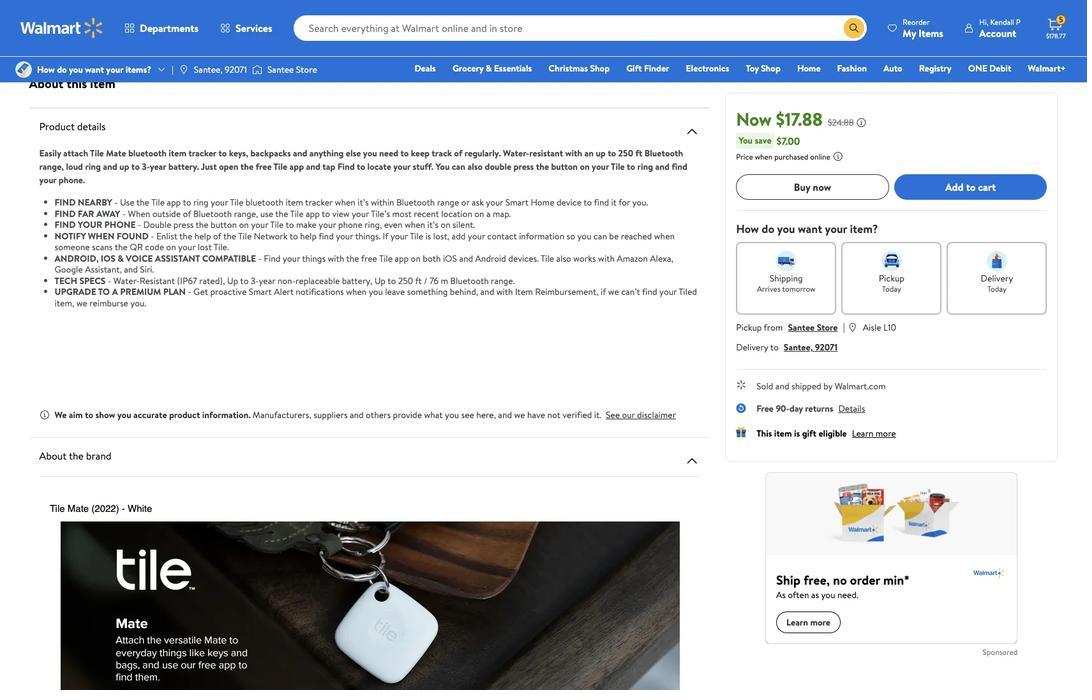 Task type: locate. For each thing, give the bounding box(es) containing it.
about left this
[[29, 75, 63, 92]]

0 horizontal spatial do
[[57, 63, 67, 76]]

0 horizontal spatial 92071
[[225, 63, 247, 76]]

0 horizontal spatial year
[[150, 160, 166, 173]]

pickup
[[879, 272, 905, 285], [737, 321, 762, 334]]

of inside easily attach tile mate bluetooth item tracker to keys, backpacks and anything else you need to keep track of regularly. water-resistant with an up to 250 ft bluetooth range, loud ring and up to 3-year battery. just open the free tile app and tap find to locate your stuff. you can also double press the button on your tile to ring and find your phone.
[[454, 147, 463, 160]]

when inside - get proactive smart alert notifications when you leave something behind, and with item reimbursement, if we can't find your tiled item, we reimburse you.
[[346, 286, 367, 298]]

walmart image
[[20, 18, 103, 38]]

delivery today
[[981, 272, 1014, 294]]

0 vertical spatial range,
[[39, 160, 64, 173]]

track
[[432, 147, 452, 160]]

find up the someone
[[55, 218, 76, 231]]

one
[[969, 62, 988, 75]]

1 horizontal spatial shop
[[761, 62, 781, 75]]

- left get
[[188, 286, 191, 298]]

1 vertical spatial can
[[594, 230, 607, 242]]

water- left siri.
[[113, 274, 140, 287]]

to left /
[[388, 274, 396, 287]]

0 vertical spatial do
[[57, 63, 67, 76]]

2 today from the left
[[988, 284, 1007, 294]]

to right device
[[584, 196, 592, 209]]

add
[[946, 180, 964, 194]]

your up the compatible
[[251, 218, 268, 231]]

delivery down from on the right of the page
[[737, 341, 769, 354]]

the inside - find your things with the free tile app on both ios and android devices. tile also works with amazon alexa, google assistant, and siri.
[[347, 252, 359, 265]]

0 vertical spatial free
[[256, 160, 272, 173]]

how for how do you want your item?
[[737, 221, 759, 237]]

free down things.
[[361, 252, 377, 265]]

learn more about strikethrough prices image
[[857, 118, 867, 128]]

l10
[[884, 321, 897, 334]]

& inside grocery & essentials 'link'
[[486, 62, 492, 75]]

your down the an
[[592, 160, 609, 173]]

eligible
[[819, 427, 847, 440]]

see
[[606, 409, 620, 422]]

1 vertical spatial pickup
[[737, 321, 762, 334]]

find
[[672, 160, 688, 173], [594, 196, 609, 209], [319, 230, 334, 242], [643, 286, 658, 298]]

0 vertical spatial |
[[172, 63, 174, 76]]

your left phone.
[[39, 174, 57, 187]]

1 horizontal spatial help
[[300, 230, 317, 242]]

button down resistant on the top
[[552, 160, 578, 173]]

about down we
[[39, 449, 67, 463]]

find left far on the top
[[55, 207, 76, 220]]

to left view
[[322, 207, 330, 220]]

want left items?
[[85, 63, 104, 76]]

250 inside easily attach tile mate bluetooth item tracker to keys, backpacks and anything else you need to keep track of regularly. water-resistant with an up to 250 ft bluetooth range, loud ring and up to 3-year battery. just open the free tile app and tap find to locate your stuff. you can also double press the button on your tile to ring and find your phone.
[[619, 147, 634, 160]]

home inside find nearby - use the tile app to ring your tile bluetooth item tracker when it's within bluetooth range or ask your smart home device to find it for you. find far away - when outside of bluetooth range, use the tile app to view your tile's most recent location on a map. find your phone - double press the button on your tile to make your phone ring, even when it's on silent.
[[531, 196, 555, 209]]

you.
[[633, 196, 649, 209], [130, 297, 146, 309]]

toy
[[746, 62, 759, 75]]

shop inside christmas shop "link"
[[590, 62, 610, 75]]

1 vertical spatial find
[[264, 252, 281, 265]]

delivery down intent image for delivery
[[981, 272, 1014, 285]]

press right double
[[174, 218, 194, 231]]

0 vertical spatial about
[[29, 75, 63, 92]]

one debit link
[[963, 61, 1018, 75]]

1 horizontal spatial button
[[552, 160, 578, 173]]

find down else
[[338, 160, 355, 173]]

on right code
[[166, 241, 176, 254]]

item inside find nearby - use the tile app to ring your tile bluetooth item tracker when it's within bluetooth range or ask your smart home device to find it for you. find far away - when outside of bluetooth range, use the tile app to view your tile's most recent location on a map. find your phone - double press the button on your tile to make your phone ring, even when it's on silent.
[[286, 196, 303, 209]]

tap
[[323, 160, 336, 173]]

just
[[201, 160, 217, 173]]

it's left within in the left of the page
[[358, 196, 369, 209]]

to up open
[[219, 147, 227, 160]]

find down phone.
[[55, 196, 76, 209]]

suppliers
[[314, 409, 348, 422]]

smart inside - get proactive smart alert notifications when you leave something behind, and with item reimbursement, if we can't find your tiled item, we reimburse you.
[[249, 286, 272, 298]]

0 horizontal spatial it's
[[358, 196, 369, 209]]

you left leave
[[369, 286, 383, 298]]

free inside easily attach tile mate bluetooth item tracker to keys, backpacks and anything else you need to keep track of regularly. water-resistant with an up to 250 ft bluetooth range, loud ring and up to 3-year battery. just open the free tile app and tap find to locate your stuff. you can also double press the button on your tile to ring and find your phone.
[[256, 160, 272, 173]]

search icon image
[[850, 23, 860, 33]]

1 vertical spatial of
[[183, 207, 191, 220]]

Search search field
[[294, 15, 867, 41]]

and inside - get proactive smart alert notifications when you leave something behind, and with item reimbursement, if we can't find your tiled item, we reimburse you.
[[481, 286, 495, 298]]

when up phone
[[335, 196, 356, 209]]

intent image for delivery image
[[987, 251, 1008, 271]]

1 vertical spatial you.
[[130, 297, 146, 309]]

year
[[150, 160, 166, 173], [259, 274, 276, 287]]

ft inside easily attach tile mate bluetooth item tracker to keys, backpacks and anything else you need to keep track of regularly. water-resistant with an up to 250 ft bluetooth range, loud ring and up to 3-year battery. just open the free tile app and tap find to locate your stuff. you can also double press the button on your tile to ring and find your phone.
[[636, 147, 643, 160]]

provide
[[393, 409, 422, 422]]

bluetooth
[[645, 147, 684, 160], [397, 196, 435, 209], [193, 207, 232, 220], [451, 274, 489, 287]]

1 vertical spatial how
[[737, 221, 759, 237]]

with left item
[[497, 286, 513, 298]]

smart left alert
[[249, 286, 272, 298]]

santee store button
[[788, 321, 838, 334]]

 image for santee, 92071
[[179, 65, 189, 75]]

1 vertical spatial about
[[39, 449, 67, 463]]

santee down services
[[268, 63, 294, 76]]

1 horizontal spatial it's
[[428, 218, 439, 231]]

free inside - find your things with the free tile app on both ios and android devices. tile also works with amazon alexa, google assistant, and siri.
[[361, 252, 377, 265]]

your right ask at the top of page
[[486, 196, 504, 209]]

1 vertical spatial up
[[120, 160, 129, 173]]

how do you want your item?
[[737, 221, 879, 237]]

santee, 92071
[[194, 63, 247, 76]]

0 vertical spatial how
[[37, 63, 55, 76]]

button up tile.
[[211, 218, 237, 231]]

recent
[[414, 207, 439, 220]]

bluetooth inside easily attach tile mate bluetooth item tracker to keys, backpacks and anything else you need to keep track of regularly. water-resistant with an up to 250 ft bluetooth range, loud ring and up to 3-year battery. just open the free tile app and tap find to locate your stuff. you can also double press the button on your tile to ring and find your phone.
[[645, 147, 684, 160]]

help
[[195, 230, 211, 242], [300, 230, 317, 242]]

with right things
[[328, 252, 345, 265]]

1 vertical spatial bluetooth
[[246, 196, 284, 209]]

1 shop from the left
[[590, 62, 610, 75]]

0 vertical spatial find
[[338, 160, 355, 173]]

1 horizontal spatial how
[[737, 221, 759, 237]]

1 horizontal spatial delivery
[[981, 272, 1014, 285]]

how up arrives
[[737, 221, 759, 237]]

your left items?
[[106, 63, 123, 76]]

0 horizontal spatial up
[[227, 274, 238, 287]]

you up price
[[739, 134, 753, 147]]

amazon
[[617, 252, 648, 265]]

santee inside pickup from santee store |
[[788, 321, 815, 334]]

0 vertical spatial 3-
[[142, 160, 150, 173]]

0 vertical spatial bluetooth
[[128, 147, 167, 160]]

250 right the an
[[619, 147, 634, 160]]

tracker inside easily attach tile mate bluetooth item tracker to keys, backpacks and anything else you need to keep track of regularly. water-resistant with an up to 250 ft bluetooth range, loud ring and up to 3-year battery. just open the free tile app and tap find to locate your stuff. you can also double press the button on your tile to ring and find your phone.
[[189, 147, 217, 160]]

press inside find nearby - use the tile app to ring your tile bluetooth item tracker when it's within bluetooth range or ask your smart home device to find it for you. find far away - when outside of bluetooth range, use the tile app to view your tile's most recent location on a map. find your phone - double press the button on your tile to make your phone ring, even when it's on silent.
[[174, 218, 194, 231]]

with inside easily attach tile mate bluetooth item tracker to keys, backpacks and anything else you need to keep track of regularly. water-resistant with an up to 250 ft bluetooth range, loud ring and up to 3-year battery. just open the free tile app and tap find to locate your stuff. you can also double press the button on your tile to ring and find your phone.
[[566, 147, 583, 160]]

water-
[[503, 147, 530, 160], [113, 274, 140, 287]]

find left the it
[[594, 196, 609, 209]]

to left cart
[[967, 180, 976, 194]]

do up shipping
[[762, 221, 775, 237]]

0 horizontal spatial range,
[[39, 160, 64, 173]]

pickup inside pickup from santee store |
[[737, 321, 762, 334]]

mate
[[106, 147, 126, 160]]

1 horizontal spatial free
[[361, 252, 377, 265]]

christmas
[[549, 62, 588, 75]]

press right the double
[[514, 160, 534, 173]]

- get proactive smart alert notifications when you leave something behind, and with item reimbursement, if we can't find your tiled item, we reimburse you.
[[55, 286, 697, 309]]

upgrade to a premium plan
[[55, 286, 186, 298]]

3- right proactive
[[251, 274, 259, 287]]

tile right use
[[290, 207, 304, 220]]

you. right for
[[633, 196, 649, 209]]

1 horizontal spatial  image
[[179, 65, 189, 75]]

1 vertical spatial it's
[[428, 218, 439, 231]]

0 vertical spatial is
[[426, 230, 431, 242]]

kendall
[[991, 16, 1015, 27]]

0 vertical spatial you.
[[633, 196, 649, 209]]

shop for toy shop
[[761, 62, 781, 75]]

& right grocery
[[486, 62, 492, 75]]

tile right "when"
[[151, 196, 165, 209]]

0 vertical spatial home
[[798, 62, 821, 75]]

free
[[757, 402, 774, 415]]

pickup from santee store |
[[737, 320, 846, 334]]

2 horizontal spatial of
[[454, 147, 463, 160]]

1 horizontal spatial up
[[596, 147, 606, 160]]

what
[[424, 409, 443, 422]]

product details
[[39, 119, 106, 133]]

1 vertical spatial home
[[531, 196, 555, 209]]

see our disclaimer button
[[606, 409, 677, 422]]

someone
[[55, 241, 90, 254]]

show
[[95, 409, 115, 422]]

accurate
[[133, 409, 167, 422]]

2 horizontal spatial ring
[[638, 160, 654, 173]]

p
[[1017, 16, 1021, 27]]

notify
[[55, 230, 86, 242]]

1 horizontal spatial we
[[515, 409, 525, 422]]

if
[[601, 286, 606, 298]]

find right can't
[[643, 286, 658, 298]]

pickup for pickup today
[[879, 272, 905, 285]]

0 horizontal spatial shop
[[590, 62, 610, 75]]

2 help from the left
[[300, 230, 317, 242]]

1 today from the left
[[883, 284, 902, 294]]

bluetooth right mate
[[128, 147, 167, 160]]

devices.
[[509, 252, 539, 265]]

attach
[[63, 147, 88, 160]]

1 horizontal spatial of
[[213, 230, 222, 242]]

information
[[519, 230, 565, 242]]

reorder my items
[[903, 16, 944, 40]]

3 find from the top
[[55, 218, 76, 231]]

to up use
[[131, 160, 140, 173]]

do
[[57, 63, 67, 76], [762, 221, 775, 237]]

up right the an
[[596, 147, 606, 160]]

santee, down pickup from santee store |
[[784, 341, 813, 354]]

of right outside
[[183, 207, 191, 220]]

today inside delivery today
[[988, 284, 1007, 294]]

you. inside - get proactive smart alert notifications when you leave something behind, and with item reimbursement, if we can't find your tiled item, we reimburse you.
[[130, 297, 146, 309]]

you. right a
[[130, 297, 146, 309]]

lost
[[198, 241, 212, 254]]

intent image for shipping image
[[777, 251, 797, 271]]

 image
[[252, 63, 262, 76]]

is left gift
[[795, 427, 801, 440]]

of inside "- enlist the help of the tile network to help find your things. if your tile is lost, add your contact information so you can be reached when someone scans the qr code on your lost tile."
[[213, 230, 222, 242]]

grocery
[[453, 62, 484, 75]]

1 horizontal spatial bluetooth
[[246, 196, 284, 209]]

tile left network
[[238, 230, 252, 242]]

0 horizontal spatial tracker
[[189, 147, 217, 160]]

disclaimer
[[638, 409, 677, 422]]

0 horizontal spatial free
[[256, 160, 272, 173]]

santee, down services dropdown button
[[194, 63, 223, 76]]

1 vertical spatial 92071
[[816, 341, 838, 354]]

learn more button
[[853, 427, 897, 440]]

find inside "- enlist the help of the tile network to help find your things. if your tile is lost, add your contact information so you can be reached when someone scans the qr code on your lost tile."
[[319, 230, 334, 242]]

departments
[[140, 21, 199, 35]]

1 horizontal spatial water-
[[503, 147, 530, 160]]

1 vertical spatial water-
[[113, 274, 140, 287]]

pickup down intent image for pickup
[[879, 272, 905, 285]]

details
[[839, 402, 866, 415]]

store
[[296, 63, 317, 76], [817, 321, 838, 334]]

tracker inside find nearby - use the tile app to ring your tile bluetooth item tracker when it's within bluetooth range or ask your smart home device to find it for you. find far away - when outside of bluetooth range, use the tile app to view your tile's most recent location on a map. find your phone - double press the button on your tile to make your phone ring, even when it's on silent.
[[305, 196, 333, 209]]

1 horizontal spatial you
[[739, 134, 753, 147]]

map.
[[493, 207, 511, 220]]

can left be
[[594, 230, 607, 242]]

press
[[514, 160, 534, 173], [174, 218, 194, 231]]

code
[[145, 241, 164, 254]]

 image
[[15, 61, 32, 78], [179, 65, 189, 75]]

an
[[585, 147, 594, 160]]

up down mate
[[120, 160, 129, 173]]

0 horizontal spatial |
[[172, 63, 174, 76]]

shop right toy
[[761, 62, 781, 75]]

product details image
[[685, 124, 700, 139]]

0 vertical spatial button
[[552, 160, 578, 173]]

1 vertical spatial 250
[[398, 274, 413, 287]]

0 vertical spatial pickup
[[879, 272, 905, 285]]

legal information image
[[833, 151, 844, 162]]

find inside easily attach tile mate bluetooth item tracker to keys, backpacks and anything else you need to keep track of regularly. water-resistant with an up to 250 ft bluetooth range, loud ring and up to 3-year battery. just open the free tile app and tap find to locate your stuff. you can also double press the button on your tile to ring and find your phone.
[[338, 160, 355, 173]]

walmart+ link
[[1023, 61, 1072, 75]]

app inside - find your things with the free tile app on both ios and android devices. tile also works with amazon alexa, google assistant, and siri.
[[395, 252, 409, 265]]

0 horizontal spatial can
[[452, 160, 466, 173]]

your
[[106, 63, 123, 76], [394, 160, 411, 173], [592, 160, 609, 173], [39, 174, 57, 187], [211, 196, 228, 209], [486, 196, 504, 209], [352, 207, 369, 220], [251, 218, 268, 231], [319, 218, 336, 231], [826, 221, 848, 237], [336, 230, 353, 242], [391, 230, 408, 242], [468, 230, 485, 242], [178, 241, 196, 254], [283, 252, 300, 265], [660, 286, 677, 298]]

it's left location
[[428, 218, 439, 231]]

0 horizontal spatial bluetooth
[[128, 147, 167, 160]]

this
[[67, 75, 87, 92]]

0 horizontal spatial today
[[883, 284, 902, 294]]

0 vertical spatial you
[[739, 134, 753, 147]]

also inside - find your things with the free tile app on both ios and android devices. tile also works with amazon alexa, google assistant, and siri.
[[557, 252, 572, 265]]

a
[[112, 286, 118, 298]]

0 horizontal spatial press
[[174, 218, 194, 231]]

learn
[[853, 427, 874, 440]]

1 vertical spatial |
[[843, 320, 846, 334]]

now
[[737, 107, 772, 132]]

2 find from the top
[[55, 207, 76, 220]]

range
[[437, 196, 459, 209]]

0 horizontal spatial button
[[211, 218, 237, 231]]

0 horizontal spatial  image
[[15, 61, 32, 78]]

3- inside easily attach tile mate bluetooth item tracker to keys, backpacks and anything else you need to keep track of regularly. water-resistant with an up to 250 ft bluetooth range, loud ring and up to 3-year battery. just open the free tile app and tap find to locate your stuff. you can also double press the button on your tile to ring and find your phone.
[[142, 160, 150, 173]]

ft right the an
[[636, 147, 643, 160]]

1 vertical spatial smart
[[249, 286, 272, 298]]

1 vertical spatial free
[[361, 252, 377, 265]]

1 horizontal spatial can
[[594, 230, 607, 242]]

we left have
[[515, 409, 525, 422]]

0 horizontal spatial smart
[[249, 286, 272, 298]]

gift finder link
[[621, 61, 676, 75]]

1 horizontal spatial you.
[[633, 196, 649, 209]]

|
[[172, 63, 174, 76], [843, 320, 846, 334]]

tile.
[[214, 241, 229, 254]]

1 horizontal spatial santee
[[788, 321, 815, 334]]

you down track
[[436, 160, 450, 173]]

0 horizontal spatial also
[[468, 160, 483, 173]]

is inside "- enlist the help of the tile network to help find your things. if your tile is lost, add your contact information so you can be reached when someone scans the qr code on your lost tile."
[[426, 230, 431, 242]]

find inside - find your things with the free tile app on both ios and android devices. tile also works with amazon alexa, google assistant, and siri.
[[264, 252, 281, 265]]

0 horizontal spatial home
[[531, 196, 555, 209]]

1 vertical spatial is
[[795, 427, 801, 440]]

1 horizontal spatial 3-
[[251, 274, 259, 287]]

app down backpacks
[[290, 160, 304, 173]]

today down intent image for pickup
[[883, 284, 902, 294]]

item inside easily attach tile mate bluetooth item tracker to keys, backpacks and anything else you need to keep track of regularly. water-resistant with an up to 250 ft bluetooth range, loud ring and up to 3-year battery. just open the free tile app and tap find to locate your stuff. you can also double press the button on your tile to ring and find your phone.
[[169, 147, 187, 160]]

- left "when"
[[122, 207, 126, 220]]

0 horizontal spatial pickup
[[737, 321, 762, 334]]

1 horizontal spatial &
[[486, 62, 492, 75]]

1 horizontal spatial find
[[338, 160, 355, 173]]

1 vertical spatial range,
[[234, 207, 258, 220]]

0 vertical spatial smart
[[506, 196, 529, 209]]

0 vertical spatial santee
[[268, 63, 294, 76]]

 image left 'santee, 92071'
[[179, 65, 189, 75]]

phone
[[338, 218, 363, 231]]

you save $7.00
[[739, 134, 801, 148]]

| left aisle at the right top of the page
[[843, 320, 846, 334]]

to down from on the right of the page
[[771, 341, 779, 354]]

double
[[485, 160, 512, 173]]

0 vertical spatial up
[[596, 147, 606, 160]]

app left view
[[306, 207, 320, 220]]

tile down recent at left
[[410, 230, 424, 242]]

fashion link
[[832, 61, 873, 75]]

1 horizontal spatial want
[[798, 221, 823, 237]]

0 horizontal spatial 250
[[398, 274, 413, 287]]

reimburse
[[90, 297, 128, 309]]

also inside easily attach tile mate bluetooth item tracker to keys, backpacks and anything else you need to keep track of regularly. water-resistant with an up to 250 ft bluetooth range, loud ring and up to 3-year battery. just open the free tile app and tap find to locate your stuff. you can also double press the button on your tile to ring and find your phone.
[[468, 160, 483, 173]]

1 vertical spatial ft
[[415, 274, 422, 287]]

0 vertical spatial want
[[85, 63, 104, 76]]

ios
[[443, 252, 457, 265]]

is left lost,
[[426, 230, 431, 242]]

purchased
[[775, 151, 809, 162]]

shop inside toy shop link
[[761, 62, 781, 75]]

smart right a
[[506, 196, 529, 209]]

you. inside find nearby - use the tile app to ring your tile bluetooth item tracker when it's within bluetooth range or ask your smart home device to find it for you. find far away - when outside of bluetooth range, use the tile app to view your tile's most recent location on a map. find your phone - double press the button on your tile to make your phone ring, even when it's on silent.
[[633, 196, 649, 209]]

1 vertical spatial do
[[762, 221, 775, 237]]

ring inside find nearby - use the tile app to ring your tile bluetooth item tracker when it's within bluetooth range or ask your smart home device to find it for you. find far away - when outside of bluetooth range, use the tile app to view your tile's most recent location on a map. find your phone - double press the button on your tile to make your phone ring, even when it's on silent.
[[193, 196, 209, 209]]

about for about the brand
[[39, 449, 67, 463]]

app inside easily attach tile mate bluetooth item tracker to keys, backpacks and anything else you need to keep track of regularly. water-resistant with an up to 250 ft bluetooth range, loud ring and up to 3-year battery. just open the free tile app and tap find to locate your stuff. you can also double press the button on your tile to ring and find your phone.
[[290, 160, 304, 173]]

0 horizontal spatial store
[[296, 63, 317, 76]]

range, left use
[[234, 207, 258, 220]]

1 vertical spatial &
[[118, 252, 124, 265]]

1 horizontal spatial up
[[375, 274, 386, 287]]

to inside button
[[967, 180, 976, 194]]

about
[[29, 75, 63, 92], [39, 449, 67, 463]]

1 horizontal spatial do
[[762, 221, 775, 237]]

1 vertical spatial year
[[259, 274, 276, 287]]

find down product details icon
[[672, 160, 688, 173]]

rated),
[[199, 274, 225, 287]]

can inside easily attach tile mate bluetooth item tracker to keys, backpacks and anything else you need to keep track of regularly. water-resistant with an up to 250 ft bluetooth range, loud ring and up to 3-year battery. just open the free tile app and tap find to locate your stuff. you can also double press the button on your tile to ring and find your phone.
[[452, 160, 466, 173]]

1 horizontal spatial tracker
[[305, 196, 333, 209]]

you left see
[[445, 409, 459, 422]]

we right if on the right top
[[609, 286, 620, 298]]

on left both at the left top
[[411, 252, 421, 265]]

on inside - find your things with the free tile app on both ios and android devices. tile also works with amazon alexa, google assistant, and siri.
[[411, 252, 421, 265]]

of right lost
[[213, 230, 222, 242]]

1 horizontal spatial home
[[798, 62, 821, 75]]

home left device
[[531, 196, 555, 209]]

alert
[[274, 286, 294, 298]]

3-
[[142, 160, 150, 173], [251, 274, 259, 287]]

tech specs - water-resistant (ip67 rated), up to 3-year non-replaceable battery, up to 250 ft / 76 m bluetooth range.
[[55, 274, 515, 287]]

santee
[[268, 63, 294, 76], [788, 321, 815, 334]]

your right view
[[352, 207, 369, 220]]

your inside - get proactive smart alert notifications when you leave something behind, and with item reimbursement, if we can't find your tiled item, we reimburse you.
[[660, 286, 677, 298]]

 image for how do you want your items?
[[15, 61, 32, 78]]

tile down the information
[[541, 252, 554, 265]]

2 shop from the left
[[761, 62, 781, 75]]

tracker up just
[[189, 147, 217, 160]]

item,
[[55, 297, 74, 309]]

- left enlist
[[151, 230, 154, 242]]

250 left /
[[398, 274, 413, 287]]

you up locate
[[363, 147, 377, 160]]

today inside pickup today
[[883, 284, 902, 294]]

1 horizontal spatial range,
[[234, 207, 258, 220]]

get
[[194, 286, 208, 298]]

you inside the "you save $7.00"
[[739, 134, 753, 147]]

92071 down santee store button
[[816, 341, 838, 354]]



Task type: describe. For each thing, give the bounding box(es) containing it.
most
[[392, 207, 412, 220]]

to down else
[[357, 160, 365, 173]]

0 vertical spatial 92071
[[225, 63, 247, 76]]

home link
[[792, 61, 827, 75]]

keep
[[411, 147, 430, 160]]

$24.88
[[828, 116, 854, 129]]

0 horizontal spatial santee
[[268, 63, 294, 76]]

today for pickup
[[883, 284, 902, 294]]

now $17.88
[[737, 107, 823, 132]]

tile down backpacks
[[274, 160, 288, 173]]

this item is gift eligible learn more
[[757, 427, 897, 440]]

Walmart Site-Wide search field
[[294, 15, 867, 41]]

siri.
[[140, 263, 154, 276]]

1 vertical spatial 3-
[[251, 274, 259, 287]]

your
[[78, 218, 102, 231]]

plan
[[163, 286, 186, 298]]

you down 'walmart' image
[[69, 63, 83, 76]]

can't
[[622, 286, 641, 298]]

make
[[296, 218, 317, 231]]

away
[[96, 207, 120, 220]]

finder
[[644, 62, 670, 75]]

your inside - find your things with the free tile app on both ios and android devices. tile also works with amazon alexa, google assistant, and siri.
[[283, 252, 300, 265]]

else
[[346, 147, 361, 160]]

range, inside easily attach tile mate bluetooth item tracker to keys, backpacks and anything else you need to keep track of regularly. water-resistant with an up to 250 ft bluetooth range, loud ring and up to 3-year battery. just open the free tile app and tap find to locate your stuff. you can also double press the button on your tile to ring and find your phone.
[[39, 160, 64, 173]]

on left add
[[441, 218, 451, 231]]

your down open
[[211, 196, 228, 209]]

on left a
[[475, 207, 485, 220]]

your right if
[[391, 230, 408, 242]]

fashion
[[838, 62, 867, 75]]

outside
[[152, 207, 181, 220]]

want for items?
[[85, 63, 104, 76]]

1 horizontal spatial santee,
[[784, 341, 813, 354]]

press inside easily attach tile mate bluetooth item tracker to keys, backpacks and anything else you need to keep track of regularly. water-resistant with an up to 250 ft bluetooth range, loud ring and up to 3-year battery. just open the free tile app and tap find to locate your stuff. you can also double press the button on your tile to ring and find your phone.
[[514, 160, 534, 173]]

behind,
[[450, 286, 479, 298]]

delivery for today
[[981, 272, 1014, 285]]

do for how do you want your item?
[[762, 221, 775, 237]]

- left use
[[114, 196, 118, 209]]

even
[[384, 218, 403, 231]]

on left use
[[239, 218, 249, 231]]

tile down if
[[379, 252, 393, 265]]

bluetooth inside find nearby - use the tile app to ring your tile bluetooth item tracker when it's within bluetooth range or ask your smart home device to find it for you. find far away - when outside of bluetooth range, use the tile app to view your tile's most recent location on a map. find your phone - double press the button on your tile to make your phone ring, even when it's on silent.
[[246, 196, 284, 209]]

price when purchased online
[[737, 151, 831, 162]]

shipping
[[770, 272, 803, 285]]

to up for
[[627, 160, 636, 173]]

5 $178.77
[[1047, 14, 1067, 40]]

items?
[[126, 63, 151, 76]]

- inside "- enlist the help of the tile network to help find your things. if your tile is lost, add your contact information so you can be reached when someone scans the qr code on your lost tile."
[[151, 230, 154, 242]]

save
[[755, 134, 772, 147]]

things.
[[355, 230, 381, 242]]

- find your things with the free tile app on both ios and android devices. tile also works with amazon alexa, google assistant, and siri.
[[55, 252, 674, 276]]

1 horizontal spatial is
[[795, 427, 801, 440]]

0 horizontal spatial up
[[120, 160, 129, 173]]

pickup for pickup from santee store |
[[737, 321, 762, 334]]

to down the compatible
[[240, 274, 249, 287]]

(ip67
[[177, 274, 197, 287]]

registry link
[[914, 61, 958, 75]]

- inside - find your things with the free tile app on both ios and android devices. tile also works with amazon alexa, google assistant, and siri.
[[258, 252, 262, 265]]

to right outside
[[183, 196, 191, 209]]

tile left the make
[[270, 218, 284, 231]]

today for delivery
[[988, 284, 1007, 294]]

button inside easily attach tile mate bluetooth item tracker to keys, backpacks and anything else you need to keep track of regularly. water-resistant with an up to 250 ft bluetooth range, loud ring and up to 3-year battery. just open the free tile app and tap find to locate your stuff. you can also double press the button on your tile to ring and find your phone.
[[552, 160, 578, 173]]

premium
[[120, 286, 161, 298]]

your left lost
[[178, 241, 196, 254]]

when inside "- enlist the help of the tile network to help find your things. if your tile is lost, add your contact information so you can be reached when someone scans the qr code on your lost tile."
[[655, 230, 675, 242]]

about the brand
[[39, 449, 112, 463]]

- left a
[[108, 274, 111, 287]]

can inside "- enlist the help of the tile network to help find your things. if your tile is lost, add your contact information so you can be reached when someone scans the qr code on your lost tile."
[[594, 230, 607, 242]]

with inside - get proactive smart alert notifications when you leave something behind, and with item reimbursement, if we can't find your tiled item, we reimburse you.
[[497, 286, 513, 298]]

others
[[366, 409, 391, 422]]

shop for christmas shop
[[590, 62, 610, 75]]

on inside "- enlist the help of the tile network to help find your things. if your tile is lost, add your contact information so you can be reached when someone scans the qr code on your lost tile."
[[166, 241, 176, 254]]

resistant
[[530, 147, 563, 160]]

this
[[757, 427, 773, 440]]

battery.
[[169, 160, 199, 173]]

specs
[[79, 274, 106, 287]]

you inside "- enlist the help of the tile network to help find your things. if your tile is lost, add your contact information so you can be reached when someone scans the qr code on your lost tile."
[[578, 230, 592, 242]]

lost,
[[433, 230, 450, 242]]

0 horizontal spatial we
[[76, 297, 87, 309]]

range, inside find nearby - use the tile app to ring your tile bluetooth item tracker when it's within bluetooth range or ask your smart home device to find it for you. find far away - when outside of bluetooth range, use the tile app to view your tile's most recent location on a map. find your phone - double press the button on your tile to make your phone ring, even when it's on silent.
[[234, 207, 258, 220]]

when
[[128, 207, 150, 220]]

far
[[78, 207, 94, 220]]

gifting made easy image
[[737, 427, 747, 438]]

find inside - get proactive smart alert notifications when you leave something behind, and with item reimbursement, if we can't find your tiled item, we reimburse you.
[[643, 286, 658, 298]]

proactive
[[210, 286, 247, 298]]

2 horizontal spatial we
[[609, 286, 620, 298]]

buy now
[[794, 180, 832, 194]]

backpacks
[[251, 147, 291, 160]]

anything
[[310, 147, 344, 160]]

- left double
[[138, 218, 141, 231]]

5
[[1060, 14, 1064, 25]]

electronics link
[[681, 61, 735, 75]]

0 horizontal spatial water-
[[113, 274, 140, 287]]

ask
[[472, 196, 484, 209]]

a
[[487, 207, 491, 220]]

smart inside find nearby - use the tile app to ring your tile bluetooth item tracker when it's within bluetooth range or ask your smart home device to find it for you. find far away - when outside of bluetooth range, use the tile app to view your tile's most recent location on a map. find your phone - double press the button on your tile to make your phone ring, even when it's on silent.
[[506, 196, 529, 209]]

to left the make
[[286, 218, 294, 231]]

do for how do you want your items?
[[57, 63, 67, 76]]

view
[[332, 207, 350, 220]]

voice
[[126, 252, 153, 265]]

hi,
[[980, 16, 989, 27]]

it.
[[595, 409, 602, 422]]

how do you want your items?
[[37, 63, 151, 76]]

easily attach tile mate bluetooth item tracker to keys, backpacks and anything else you need to keep track of regularly. water-resistant with an up to 250 ft bluetooth range, loud ring and up to 3-year battery. just open the free tile app and tap find to locate your stuff. you can also double press the button on your tile to ring and find your phone.
[[39, 147, 688, 187]]

your down need
[[394, 160, 411, 173]]

delivery for to
[[737, 341, 769, 354]]

water- inside easily attach tile mate bluetooth item tracker to keys, backpacks and anything else you need to keep track of regularly. water-resistant with an up to 250 ft bluetooth range, loud ring and up to 3-year battery. just open the free tile app and tap find to locate your stuff. you can also double press the button on your tile to ring and find your phone.
[[503, 147, 530, 160]]

0 vertical spatial store
[[296, 63, 317, 76]]

pickup today
[[879, 272, 905, 294]]

store inside pickup from santee store |
[[817, 321, 838, 334]]

aim
[[69, 409, 83, 422]]

replaceable
[[296, 274, 340, 287]]

sold
[[757, 380, 774, 393]]

button inside find nearby - use the tile app to ring your tile bluetooth item tracker when it's within bluetooth range or ask your smart home device to find it for you. find far away - when outside of bluetooth range, use the tile app to view your tile's most recent location on a map. find your phone - double press the button on your tile to make your phone ring, even when it's on silent.
[[211, 218, 237, 231]]

your right add
[[468, 230, 485, 242]]

about the brand image
[[685, 454, 700, 469]]

details
[[77, 119, 106, 133]]

tile left use
[[230, 196, 244, 209]]

0 horizontal spatial ft
[[415, 274, 422, 287]]

to right the an
[[608, 147, 617, 160]]

- inside - get proactive smart alert notifications when you leave something behind, and with item reimbursement, if we can't find your tiled item, we reimburse you.
[[188, 286, 191, 298]]

1 up from the left
[[227, 274, 238, 287]]

your down view
[[336, 230, 353, 242]]

free 90-day returns details
[[757, 402, 866, 415]]

buy
[[794, 180, 811, 194]]

1 help from the left
[[195, 230, 211, 242]]

see
[[461, 409, 474, 422]]

we aim to show you accurate product information. manufacturers, suppliers and others provide what you see here, and we have not verified it. see our disclaimer
[[55, 409, 677, 422]]

1 horizontal spatial 92071
[[816, 341, 838, 354]]

when right the even
[[405, 218, 426, 231]]

1 find from the top
[[55, 196, 76, 209]]

how for how do you want your items?
[[37, 63, 55, 76]]

your right the make
[[319, 218, 336, 231]]

want for item?
[[798, 221, 823, 237]]

year inside easily attach tile mate bluetooth item tracker to keys, backpacks and anything else you need to keep track of regularly. water-resistant with an up to 250 ft bluetooth range, loud ring and up to 3-year battery. just open the free tile app and tap find to locate your stuff. you can also double press the button on your tile to ring and find your phone.
[[150, 160, 166, 173]]

tile left mate
[[90, 147, 104, 160]]

manufacturers,
[[253, 409, 312, 422]]

debit
[[990, 62, 1012, 75]]

/
[[424, 274, 428, 287]]

on inside easily attach tile mate bluetooth item tracker to keys, backpacks and anything else you need to keep track of regularly. water-resistant with an up to 250 ft bluetooth range, loud ring and up to 3-year battery. just open the free tile app and tap find to locate your stuff. you can also double press the button on your tile to ring and find your phone.
[[580, 160, 590, 173]]

- enlist the help of the tile network to help find your things. if your tile is lost, add your contact information so you can be reached when someone scans the qr code on your lost tile.
[[55, 230, 675, 254]]

or
[[462, 196, 470, 209]]

you up intent image for shipping
[[778, 221, 796, 237]]

you right show
[[117, 409, 131, 422]]

grocery & essentials
[[453, 62, 532, 75]]

find inside find nearby - use the tile app to ring your tile bluetooth item tracker when it's within bluetooth range or ask your smart home device to find it for you. find far away - when outside of bluetooth range, use the tile app to view your tile's most recent location on a map. find your phone - double press the button on your tile to make your phone ring, even when it's on silent.
[[594, 196, 609, 209]]

loud
[[66, 160, 83, 173]]

bluetooth inside easily attach tile mate bluetooth item tracker to keys, backpacks and anything else you need to keep track of regularly. water-resistant with an up to 250 ft bluetooth range, loud ring and up to 3-year battery. just open the free tile app and tap find to locate your stuff. you can also double press the button on your tile to ring and find your phone.
[[128, 147, 167, 160]]

android,
[[55, 252, 99, 265]]

your left item?
[[826, 221, 848, 237]]

with right works
[[599, 252, 615, 265]]

0 vertical spatial santee,
[[194, 63, 223, 76]]

of inside find nearby - use the tile app to ring your tile bluetooth item tracker when it's within bluetooth range or ask your smart home device to find it for you. find far away - when outside of bluetooth range, use the tile app to view your tile's most recent location on a map. find your phone - double press the button on your tile to make your phone ring, even when it's on silent.
[[183, 207, 191, 220]]

shipping arrives tomorrow
[[757, 272, 816, 294]]

tile up the it
[[611, 160, 625, 173]]

android, ios & voice assistant compatible
[[55, 252, 256, 265]]

device
[[557, 196, 582, 209]]

assistant,
[[85, 263, 122, 276]]

santee store
[[268, 63, 317, 76]]

2 up from the left
[[375, 274, 386, 287]]

add to cart button
[[895, 174, 1048, 200]]

to
[[98, 286, 110, 298]]

you inside easily attach tile mate bluetooth item tracker to keys, backpacks and anything else you need to keep track of regularly. water-resistant with an up to 250 ft bluetooth range, loud ring and up to 3-year battery. just open the free tile app and tap find to locate your stuff. you can also double press the button on your tile to ring and find your phone.
[[436, 160, 450, 173]]

to inside "- enlist the help of the tile network to help find your things. if your tile is lost, add your contact information so you can be reached when someone scans the qr code on your lost tile."
[[290, 230, 298, 242]]

0 horizontal spatial ring
[[85, 160, 101, 173]]

christmas shop link
[[543, 61, 616, 75]]

about for about this item
[[29, 75, 63, 92]]

find inside easily attach tile mate bluetooth item tracker to keys, backpacks and anything else you need to keep track of regularly. water-resistant with an up to 250 ft bluetooth range, loud ring and up to 3-year battery. just open the free tile app and tap find to locate your stuff. you can also double press the button on your tile to ring and find your phone.
[[672, 160, 688, 173]]

you inside easily attach tile mate bluetooth item tracker to keys, backpacks and anything else you need to keep track of regularly. water-resistant with an up to 250 ft bluetooth range, loud ring and up to 3-year battery. just open the free tile app and tap find to locate your stuff. you can also double press the button on your tile to ring and find your phone.
[[363, 147, 377, 160]]

app up double
[[167, 196, 181, 209]]

0 horizontal spatial &
[[118, 252, 124, 265]]

to left keep
[[401, 147, 409, 160]]

information.
[[202, 409, 251, 422]]

when down save
[[755, 151, 773, 162]]

to right aim
[[85, 409, 93, 422]]

walmart+
[[1029, 62, 1067, 75]]

battery,
[[342, 274, 373, 287]]

phone
[[104, 218, 136, 231]]

when
[[88, 230, 115, 242]]

intent image for pickup image
[[882, 251, 902, 271]]

you inside - get proactive smart alert notifications when you leave something behind, and with item reimbursement, if we can't find your tiled item, we reimburse you.
[[369, 286, 383, 298]]



Task type: vqa. For each thing, say whether or not it's contained in the screenshot.
the topmost $660.88
no



